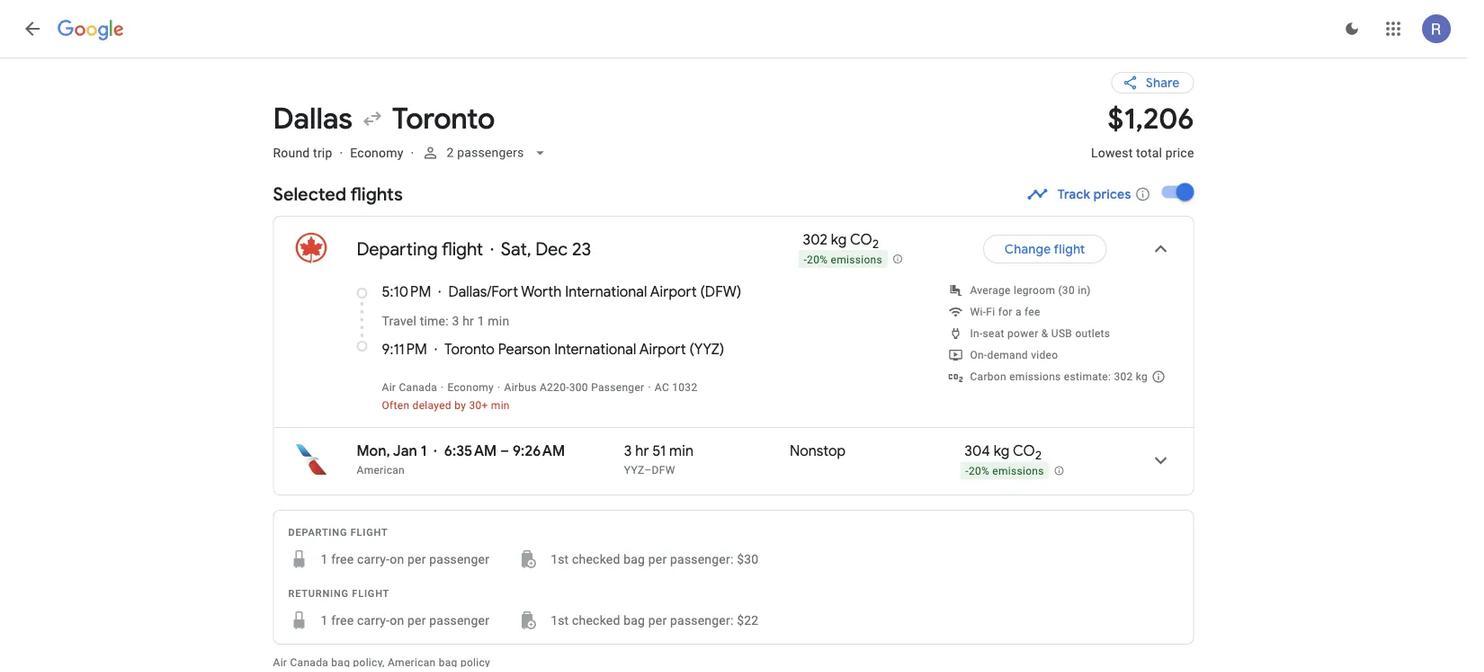 Task type: locate. For each thing, give the bounding box(es) containing it.
canada
[[399, 382, 437, 394]]

20% down 304
[[969, 465, 990, 478]]

 image
[[340, 145, 343, 160], [411, 145, 414, 160]]

– down total duration 3 hr 51 min. element
[[645, 464, 652, 477]]

2 inside 2 passengers popup button
[[447, 145, 454, 160]]

international
[[565, 283, 647, 302], [554, 341, 636, 359]]

2 vertical spatial min
[[669, 442, 694, 461]]

2 bag from the top
[[624, 613, 645, 628]]

1 vertical spatial free
[[331, 613, 354, 628]]

1 vertical spatial hr
[[635, 442, 649, 461]]

co inside '302 kg co 2'
[[850, 231, 873, 249]]

1 vertical spatial –
[[645, 464, 652, 477]]

1 vertical spatial co
[[1013, 442, 1035, 461]]

(yyz)
[[690, 341, 725, 359]]

0 vertical spatial international
[[565, 283, 647, 302]]

–
[[500, 442, 509, 461], [645, 464, 652, 477]]

3 up the yyz
[[624, 442, 632, 461]]

0 vertical spatial emissions
[[831, 253, 883, 266]]

co inside 304 kg co 2
[[1013, 442, 1035, 461]]

2 for 304 kg co
[[1035, 448, 1042, 463]]

min right 51
[[669, 442, 694, 461]]

passenger for 1st checked bag per passenger: $30
[[429, 552, 490, 567]]

ac 1032
[[655, 382, 698, 394]]

2 on from the top
[[390, 613, 404, 628]]

checked down first checked bag costs 30 us dollars per passenger element
[[572, 613, 620, 628]]

emissions down '302 kg co 2'
[[831, 253, 883, 266]]

-
[[804, 253, 807, 266], [966, 465, 969, 478]]

0 vertical spatial airport
[[650, 283, 697, 302]]

30+
[[469, 400, 488, 412]]

toronto down travel time: 3 hr 1 min
[[444, 341, 495, 359]]

1 vertical spatial passenger
[[429, 613, 490, 628]]

0 vertical spatial 302
[[803, 231, 828, 249]]

1st inside first checked bag costs 22 us dollars per passenger element
[[551, 613, 569, 628]]

2 inside 304 kg co 2
[[1035, 448, 1042, 463]]

main content
[[273, 58, 1207, 668]]

economy
[[350, 145, 403, 160], [448, 382, 494, 394]]

1 passenger: from the top
[[670, 552, 734, 567]]

airport for (dfw)
[[650, 283, 697, 302]]

0 horizontal spatial kg
[[831, 231, 847, 249]]

selected flights
[[273, 183, 403, 206]]

pearson
[[498, 341, 551, 359]]

free down 'returning flight'
[[331, 613, 354, 628]]

2 horizontal spatial kg
[[1136, 371, 1148, 383]]

0 horizontal spatial 20%
[[807, 253, 828, 266]]

1 horizontal spatial  image
[[411, 145, 414, 160]]

checked inside first checked bag costs 30 us dollars per passenger element
[[572, 552, 620, 567]]

0 horizontal spatial departing
[[288, 527, 347, 538]]

min right 30+
[[491, 400, 510, 412]]

list containing departing flight
[[274, 217, 1193, 495]]

toronto pearson international airport (yyz)
[[444, 341, 725, 359]]

0 vertical spatial kg
[[831, 231, 847, 249]]

3
[[452, 314, 459, 329], [624, 442, 632, 461]]

departing up departure time: 5:10 pm. text field
[[357, 238, 438, 260]]

on
[[390, 552, 404, 567], [390, 613, 404, 628]]

1 horizontal spatial -20% emissions
[[966, 465, 1044, 478]]

1 vertical spatial -20% emissions
[[966, 465, 1044, 478]]

carry- up 'returning flight'
[[357, 552, 390, 567]]

1 horizontal spatial economy
[[448, 382, 494, 394]]

on for 1st checked bag per passenger: $30
[[390, 552, 404, 567]]

flights
[[350, 183, 403, 206]]

1 passenger from the top
[[429, 552, 490, 567]]

min down dallas/fort
[[488, 314, 510, 329]]

1 right jan
[[421, 442, 427, 461]]

average legroom (30 in)
[[970, 284, 1091, 297]]

1 vertical spatial international
[[554, 341, 636, 359]]

2 vertical spatial emissions
[[993, 465, 1044, 478]]

0 vertical spatial 1 free carry-on per passenger
[[321, 552, 490, 567]]

none text field containing $1,206
[[1091, 100, 1194, 176]]

free
[[331, 552, 354, 567], [331, 613, 354, 628]]

departing flight
[[357, 238, 483, 260], [288, 527, 388, 538]]

international up 300
[[554, 341, 636, 359]]

0 horizontal spatial  image
[[340, 145, 343, 160]]

1 vertical spatial bag
[[624, 613, 645, 628]]

1 on from the top
[[390, 552, 404, 567]]

0 vertical spatial passenger
[[429, 552, 490, 567]]

bag up first checked bag costs 22 us dollars per passenger element
[[624, 552, 645, 567]]

flight right returning
[[352, 588, 390, 599]]

1 vertical spatial 3
[[624, 442, 632, 461]]

-20% emissions down '302 kg co 2'
[[804, 253, 883, 266]]

0 vertical spatial departing
[[357, 238, 438, 260]]

1 1st from the top
[[551, 552, 569, 567]]

2 carry- from the top
[[357, 613, 390, 628]]

0 vertical spatial 20%
[[807, 253, 828, 266]]

0 vertical spatial 2
[[447, 145, 454, 160]]

carry- down 'returning flight'
[[357, 613, 390, 628]]

change appearance image
[[1331, 7, 1374, 50]]

0 vertical spatial on
[[390, 552, 404, 567]]

returning flight
[[288, 588, 390, 599]]

0 horizontal spatial economy
[[350, 145, 403, 160]]

video
[[1031, 349, 1058, 362]]

bag
[[624, 552, 645, 567], [624, 613, 645, 628]]

0 vertical spatial 1st
[[551, 552, 569, 567]]

2 vertical spatial kg
[[994, 442, 1010, 461]]

- down 304
[[966, 465, 969, 478]]

1 vertical spatial 20%
[[969, 465, 990, 478]]

1 vertical spatial airport
[[639, 341, 686, 359]]

0 vertical spatial bag
[[624, 552, 645, 567]]

-20% emissions for 304
[[966, 465, 1044, 478]]

1 vertical spatial economy
[[448, 382, 494, 394]]

2
[[447, 145, 454, 160], [873, 236, 879, 252], [1035, 448, 1042, 463]]

-20% emissions down 304 kg co 2
[[966, 465, 1044, 478]]

often
[[382, 400, 410, 412]]

total duration 3 hr 51 min. element
[[624, 442, 790, 464]]

2 inside '302 kg co 2'
[[873, 236, 879, 252]]

dec
[[536, 238, 568, 260]]

1 horizontal spatial co
[[1013, 442, 1035, 461]]

6:35 am – 9:26 am
[[444, 442, 565, 461]]

emissions down 304 kg co 2
[[993, 465, 1044, 478]]

2 vertical spatial 2
[[1035, 448, 1042, 463]]

1 bag from the top
[[624, 552, 645, 567]]

hr inside 3 hr 51 min yyz – dfw
[[635, 442, 649, 461]]

 image right trip
[[340, 145, 343, 160]]

1 1 free carry-on per passenger from the top
[[321, 552, 490, 567]]

0 horizontal spatial 2
[[447, 145, 454, 160]]

min inside 3 hr 51 min yyz – dfw
[[669, 442, 694, 461]]

passengers
[[457, 145, 524, 160]]

(30
[[1058, 284, 1075, 297]]

carbon emissions estimate: 302 kilograms element
[[970, 371, 1148, 383]]

carbon
[[970, 371, 1007, 383]]

economy up 30+
[[448, 382, 494, 394]]

1 vertical spatial 1 free carry-on per passenger
[[321, 613, 490, 628]]

1 checked from the top
[[572, 552, 620, 567]]

1 horizontal spatial hr
[[635, 442, 649, 461]]

passenger
[[591, 382, 645, 394]]

free for 1st checked bag per passenger: $22
[[331, 613, 354, 628]]

in-
[[970, 328, 983, 340]]

Arrival time: 9:26 AM. text field
[[513, 442, 565, 461]]

bag down first checked bag costs 30 us dollars per passenger element
[[624, 613, 645, 628]]

a220-
[[540, 382, 569, 394]]

kg inside '302 kg co 2'
[[831, 231, 847, 249]]

302
[[803, 231, 828, 249], [1114, 371, 1133, 383]]

for
[[998, 306, 1013, 319]]

&
[[1042, 328, 1049, 340]]

 image left 2 passengers
[[411, 145, 414, 160]]

0 vertical spatial hr
[[463, 314, 474, 329]]

co
[[850, 231, 873, 249], [1013, 442, 1035, 461]]

0 horizontal spatial 302
[[803, 231, 828, 249]]

0 horizontal spatial hr
[[463, 314, 474, 329]]

delayed
[[413, 400, 452, 412]]

passenger: inside first checked bag costs 30 us dollars per passenger element
[[670, 552, 734, 567]]

toronto up 2 passengers
[[392, 100, 495, 137]]

free up 'returning flight'
[[331, 552, 354, 567]]

airport left (dfw)
[[650, 283, 697, 302]]

2 free from the top
[[331, 613, 354, 628]]

0 vertical spatial passenger:
[[670, 552, 734, 567]]

1 free carry-on per passenger for 1st checked bag per passenger: $30
[[321, 552, 490, 567]]

20% for 304
[[969, 465, 990, 478]]

co for 304 kg co
[[1013, 442, 1035, 461]]

0 vertical spatial carry-
[[357, 552, 390, 567]]

price
[[1166, 145, 1194, 160]]

0 vertical spatial 3
[[452, 314, 459, 329]]

carry-
[[357, 552, 390, 567], [357, 613, 390, 628]]

0 vertical spatial –
[[500, 442, 509, 461]]

1 free carry-on per passenger down 'returning flight'
[[321, 613, 490, 628]]

1 horizontal spatial kg
[[994, 442, 1010, 461]]

departing
[[357, 238, 438, 260], [288, 527, 347, 538]]

1 free carry-on per passenger up 'returning flight'
[[321, 552, 490, 567]]

passenger: left $30
[[670, 552, 734, 567]]

1 free carry-on per passenger
[[321, 552, 490, 567], [321, 613, 490, 628]]

passenger:
[[670, 552, 734, 567], [670, 613, 734, 628]]

1 free carry-on per passenger for 1st checked bag per passenger: $22
[[321, 613, 490, 628]]

1 horizontal spatial 20%
[[969, 465, 990, 478]]

passenger: for $30
[[670, 552, 734, 567]]

2  image from the left
[[411, 145, 414, 160]]

passenger: left $22
[[670, 613, 734, 628]]

1 horizontal spatial -
[[966, 465, 969, 478]]

economy inside list
[[448, 382, 494, 394]]

- down '302 kg co 2'
[[804, 253, 807, 266]]

2 1st from the top
[[551, 613, 569, 628]]

1
[[477, 314, 485, 329], [421, 442, 427, 461], [321, 552, 328, 567], [321, 613, 328, 628]]

departing flight up departure time: 5:10 pm. text field
[[357, 238, 483, 260]]

passenger: inside first checked bag costs 22 us dollars per passenger element
[[670, 613, 734, 628]]

checked up first checked bag costs 22 us dollars per passenger element
[[572, 552, 620, 567]]

1 horizontal spatial 302
[[1114, 371, 1133, 383]]

min
[[488, 314, 510, 329], [491, 400, 510, 412], [669, 442, 694, 461]]

Departure time: 6:35 AM. text field
[[444, 442, 497, 461]]

1 vertical spatial passenger:
[[670, 613, 734, 628]]

1 vertical spatial on
[[390, 613, 404, 628]]

sat,
[[501, 238, 531, 260]]

2 horizontal spatial 2
[[1035, 448, 1042, 463]]

1 vertical spatial carry-
[[357, 613, 390, 628]]

0 vertical spatial -20% emissions
[[804, 253, 883, 266]]

airport up ac 1032
[[639, 341, 686, 359]]

kg inside 304 kg co 2
[[994, 442, 1010, 461]]

round
[[273, 145, 310, 160]]

nonstop
[[790, 442, 846, 461]]

0 vertical spatial free
[[331, 552, 354, 567]]

1st inside first checked bag costs 30 us dollars per passenger element
[[551, 552, 569, 567]]

0 horizontal spatial co
[[850, 231, 873, 249]]

departing up returning
[[288, 527, 347, 538]]

1 horizontal spatial 3
[[624, 442, 632, 461]]

kg
[[831, 231, 847, 249], [1136, 371, 1148, 383], [994, 442, 1010, 461]]

1 vertical spatial 1st
[[551, 613, 569, 628]]

toronto for toronto
[[392, 100, 495, 137]]

3 right time:
[[452, 314, 459, 329]]

0 horizontal spatial -20% emissions
[[804, 253, 883, 266]]

1 horizontal spatial 2
[[873, 236, 879, 252]]

mon,
[[357, 442, 390, 461]]

1 vertical spatial checked
[[572, 613, 620, 628]]

checked inside first checked bag costs 22 us dollars per passenger element
[[572, 613, 620, 628]]

outlets
[[1075, 328, 1110, 340]]

$1,206
[[1108, 100, 1194, 137]]

1 carry- from the top
[[357, 552, 390, 567]]

a
[[1016, 306, 1022, 319]]

0 vertical spatial departing flight
[[357, 238, 483, 260]]

– left 9:26 am text box
[[500, 442, 509, 461]]

1st
[[551, 552, 569, 567], [551, 613, 569, 628]]

1  image from the left
[[340, 145, 343, 160]]

1 horizontal spatial –
[[645, 464, 652, 477]]

Arrival time: 9:11 PM. text field
[[382, 341, 427, 359]]

returning
[[288, 588, 349, 599]]

economy up flights
[[350, 145, 403, 160]]

nonstop flight. element
[[790, 442, 846, 464]]

1206 us dollars element
[[1108, 100, 1194, 137]]

1 vertical spatial 302
[[1114, 371, 1133, 383]]

hr left 51
[[635, 442, 649, 461]]

bag for 1st checked bag per passenger: $22
[[624, 613, 645, 628]]

1 vertical spatial toronto
[[444, 341, 495, 359]]

1 vertical spatial -
[[966, 465, 969, 478]]

flight up (30 on the top of the page
[[1054, 241, 1085, 257]]

departing flight up 'returning flight'
[[288, 527, 388, 538]]

1 vertical spatial 2
[[873, 236, 879, 252]]

2 passenger from the top
[[429, 613, 490, 628]]

passenger for 1st checked bag per passenger: $22
[[429, 613, 490, 628]]

go back image
[[22, 18, 43, 40]]

2 1 free carry-on per passenger from the top
[[321, 613, 490, 628]]

airport
[[650, 283, 697, 302], [639, 341, 686, 359]]

in-seat power & usb outlets
[[970, 328, 1110, 340]]

international down '23'
[[565, 283, 647, 302]]

0 vertical spatial checked
[[572, 552, 620, 567]]

toronto inside list
[[444, 341, 495, 359]]

loading results progress bar
[[0, 58, 1467, 61]]

toronto
[[392, 100, 495, 137], [444, 341, 495, 359]]

1 free from the top
[[331, 552, 354, 567]]

hr down dallas/fort
[[463, 314, 474, 329]]

on-
[[970, 349, 987, 362]]

None text field
[[1091, 100, 1194, 176]]

2 passenger: from the top
[[670, 613, 734, 628]]

wi-
[[970, 306, 986, 319]]

300
[[569, 382, 588, 394]]

0 vertical spatial min
[[488, 314, 510, 329]]

2 checked from the top
[[572, 613, 620, 628]]

0 horizontal spatial -
[[804, 253, 807, 266]]

passenger
[[429, 552, 490, 567], [429, 613, 490, 628]]

emissions down video
[[1010, 371, 1061, 383]]

hr
[[463, 314, 474, 329], [635, 442, 649, 461]]

0 vertical spatial -
[[804, 253, 807, 266]]

list
[[274, 217, 1193, 495]]

prices
[[1094, 186, 1131, 202]]

passenger: for $22
[[670, 613, 734, 628]]

20% down '302 kg co 2'
[[807, 253, 828, 266]]

0 vertical spatial toronto
[[392, 100, 495, 137]]

0 vertical spatial co
[[850, 231, 873, 249]]



Task type: vqa. For each thing, say whether or not it's contained in the screenshot.
the Swap origin and destination. "image" associated with Departure text box
no



Task type: describe. For each thing, give the bounding box(es) containing it.
(dfw)
[[700, 283, 742, 302]]

- for 304
[[966, 465, 969, 478]]

0 vertical spatial economy
[[350, 145, 403, 160]]

selected
[[273, 183, 347, 206]]

2 for 302 kg co
[[873, 236, 879, 252]]

kg for 302 kg co
[[831, 231, 847, 249]]

usb
[[1052, 328, 1073, 340]]

wi-fi for a fee
[[970, 306, 1041, 319]]

track
[[1058, 186, 1091, 202]]

jan
[[393, 442, 417, 461]]

on for 1st checked bag per passenger: $22
[[390, 613, 404, 628]]

estimate:
[[1064, 371, 1111, 383]]

9:26 am
[[513, 442, 565, 461]]

1 down dallas/fort
[[477, 314, 485, 329]]

share button
[[1112, 72, 1194, 94]]

3 hr 51 min yyz – dfw
[[624, 442, 694, 477]]

0 horizontal spatial –
[[500, 442, 509, 461]]

flight details. return flight on monday, january 1. leaves toronto pearson international airport at 6:35 am on monday, january 1 and arrives at dallas/fort worth international airport at 9:26 am on monday, january 1. image
[[1139, 439, 1183, 482]]

lowest
[[1091, 145, 1133, 160]]

- for 302
[[804, 253, 807, 266]]

1st checked bag per passenger: $22
[[551, 613, 759, 628]]

by
[[454, 400, 466, 412]]

american
[[357, 464, 405, 477]]

1 horizontal spatial departing
[[357, 238, 438, 260]]

2 passengers button
[[414, 131, 556, 175]]

fi
[[986, 306, 995, 319]]

power
[[1008, 328, 1039, 340]]

dallas/fort
[[448, 283, 518, 302]]

average
[[970, 284, 1011, 297]]

1 vertical spatial min
[[491, 400, 510, 412]]

checked for 1st checked bag per passenger: $22
[[572, 613, 620, 628]]

main content containing dallas
[[273, 58, 1207, 668]]

airbus a220-300 passenger
[[504, 382, 645, 394]]

change
[[1005, 241, 1051, 257]]

international for worth
[[565, 283, 647, 302]]

dallas
[[273, 100, 353, 137]]

5:10 pm
[[382, 283, 431, 302]]

kg for 304 kg co
[[994, 442, 1010, 461]]

change flight
[[1005, 241, 1085, 257]]

1st for 1st checked bag per passenger: $30
[[551, 552, 569, 567]]

yyz
[[624, 464, 645, 477]]

time:
[[420, 314, 449, 329]]

302 inside '302 kg co 2'
[[803, 231, 828, 249]]

round trip
[[273, 145, 332, 160]]

2 passengers
[[447, 145, 524, 160]]

dallas/fort worth international airport (dfw)
[[448, 283, 742, 302]]

travel
[[382, 314, 417, 329]]

worth
[[521, 283, 562, 302]]

airport for (yyz)
[[639, 341, 686, 359]]

travel time: 3 hr 1 min
[[382, 314, 510, 329]]

flight inside button
[[1054, 241, 1085, 257]]

carry- for 1st checked bag per passenger: $30
[[357, 552, 390, 567]]

first checked bag costs 30 us dollars per passenger element
[[518, 549, 759, 571]]

on-demand video
[[970, 349, 1058, 362]]

20% for 302
[[807, 253, 828, 266]]

$22
[[737, 613, 759, 628]]

$1,206 lowest total price
[[1091, 100, 1194, 160]]

1 down returning
[[321, 613, 328, 628]]

change flight button
[[983, 228, 1107, 271]]

304
[[965, 442, 991, 461]]

9:11 pm
[[382, 341, 427, 359]]

toronto for toronto pearson international airport (yyz)
[[444, 341, 495, 359]]

legroom
[[1014, 284, 1056, 297]]

304 kg co 2
[[965, 442, 1042, 463]]

Dallas to Toronto and back text field
[[273, 100, 1070, 137]]

co for 302 kg co
[[850, 231, 873, 249]]

– inside 3 hr 51 min yyz – dfw
[[645, 464, 652, 477]]

learn more about tracked prices image
[[1135, 186, 1151, 202]]

air
[[382, 382, 396, 394]]

bag for 1st checked bag per passenger: $30
[[624, 552, 645, 567]]

23
[[572, 238, 591, 260]]

Departure time: 5:10 PM. text field
[[382, 283, 431, 302]]

demand
[[987, 349, 1028, 362]]

total
[[1136, 145, 1162, 160]]

often delayed by 30+ min
[[382, 400, 510, 412]]

dfw
[[652, 464, 675, 477]]

1 vertical spatial departing
[[288, 527, 347, 538]]

-20% emissions for 302
[[804, 253, 883, 266]]

mon, jan 1
[[357, 442, 427, 461]]

emissions for 304 kg co
[[993, 465, 1044, 478]]

3 inside 3 hr 51 min yyz – dfw
[[624, 442, 632, 461]]

flight down american
[[351, 527, 388, 538]]

1st for 1st checked bag per passenger: $22
[[551, 613, 569, 628]]

return flight on monday, january 1. leaves toronto pearson international airport at 6:35 am on monday, january 1 and arrives at dallas/fort worth international airport at 9:26 am on monday, january 1. element
[[357, 442, 565, 461]]

first checked bag costs 22 us dollars per passenger element
[[518, 610, 759, 632]]

share
[[1146, 75, 1180, 91]]

0 horizontal spatial 3
[[452, 314, 459, 329]]

air canada
[[382, 382, 437, 394]]

1 vertical spatial departing flight
[[288, 527, 388, 538]]

1 vertical spatial kg
[[1136, 371, 1148, 383]]

1 vertical spatial emissions
[[1010, 371, 1061, 383]]

6:35 am
[[444, 442, 497, 461]]

track prices
[[1058, 186, 1131, 202]]

$30
[[737, 552, 759, 567]]

flight up dallas/fort
[[442, 238, 483, 260]]

international for pearson
[[554, 341, 636, 359]]

in)
[[1078, 284, 1091, 297]]

carry- for 1st checked bag per passenger: $22
[[357, 613, 390, 628]]

51
[[653, 442, 666, 461]]

sat, dec 23
[[501, 238, 591, 260]]

emissions for 302 kg co
[[831, 253, 883, 266]]

seat
[[983, 328, 1005, 340]]

checked for 1st checked bag per passenger: $30
[[572, 552, 620, 567]]

carbon emissions estimate: 302 kg
[[970, 371, 1148, 383]]

fee
[[1025, 306, 1041, 319]]

1st checked bag per passenger: $30
[[551, 552, 759, 567]]

1 up returning
[[321, 552, 328, 567]]

trip
[[313, 145, 332, 160]]

free for 1st checked bag per passenger: $30
[[331, 552, 354, 567]]

302 kg co 2
[[803, 231, 879, 252]]

airbus
[[504, 382, 537, 394]]



